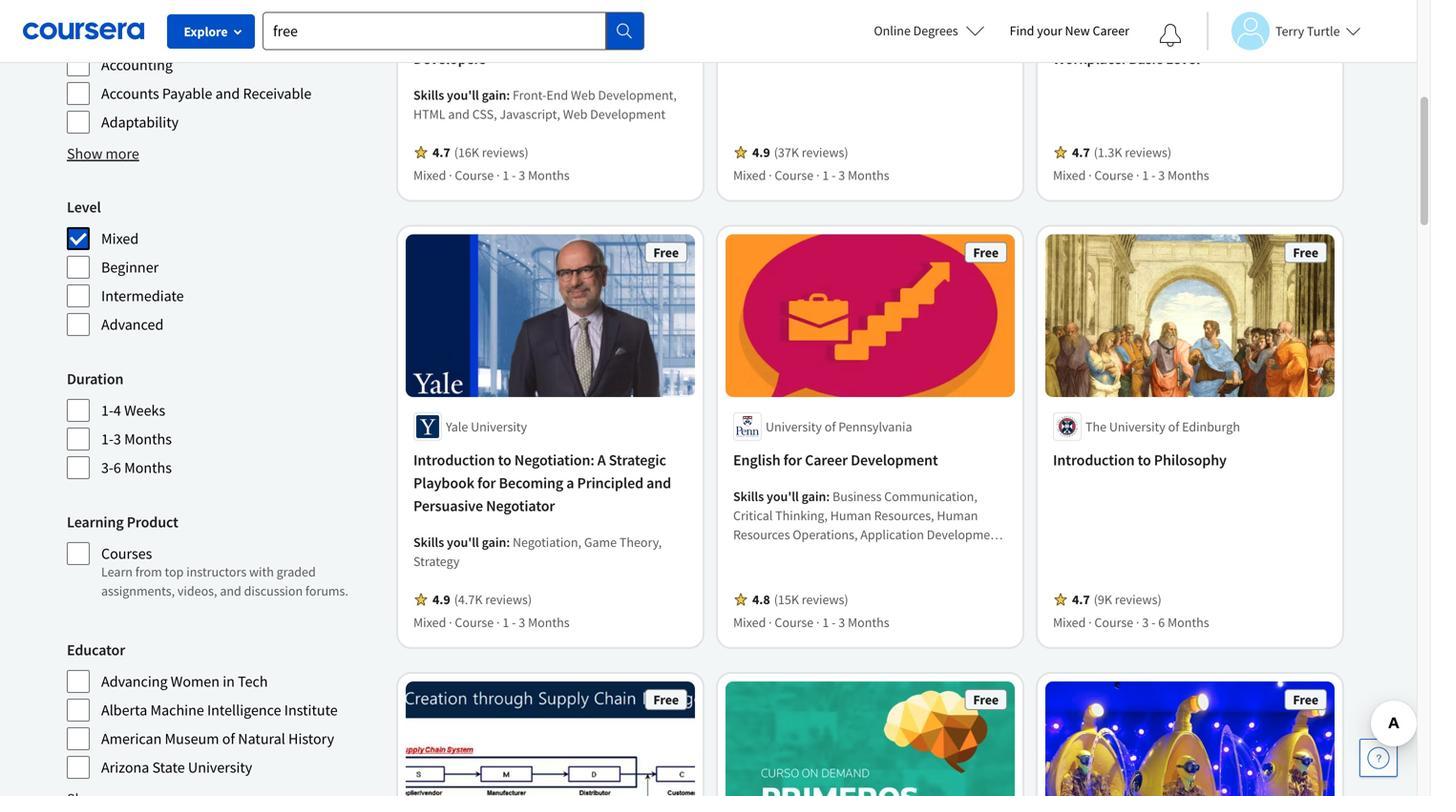 Task type: describe. For each thing, give the bounding box(es) containing it.
and inside html, css, and javascript for web developers
[[489, 26, 514, 45]]

4.9 for 4.9 (4.7k reviews)
[[433, 591, 450, 608]]

the science of well-being
[[733, 26, 899, 45]]

level inside english for common interactions in the workplace: basic level
[[1166, 49, 1200, 68]]

workplace:
[[1053, 49, 1126, 68]]

introduction to negotiation: a strategic playbook for becoming a principled and persuasive negotiator
[[414, 451, 671, 516]]

css, inside front-end web development, html and css, javascript, web development
[[472, 105, 497, 123]]

: for career
[[826, 488, 830, 505]]

the for the science of well-being
[[733, 26, 758, 45]]

theory,
[[620, 534, 662, 551]]

history
[[288, 730, 334, 749]]

arizona state university
[[101, 758, 252, 777]]

months for 4.7 (16k reviews)
[[528, 167, 570, 184]]

find your new career
[[1010, 22, 1130, 39]]

to for philosophy
[[1138, 451, 1151, 470]]

development, inside front-end web development, html and css, javascript, web development
[[598, 86, 677, 104]]

learning product
[[67, 513, 178, 532]]

online
[[874, 22, 911, 39]]

women
[[171, 672, 220, 691]]

front-end web development, html and css, javascript, web development
[[414, 86, 677, 123]]

basic
[[1129, 49, 1163, 68]]

course for (15k
[[775, 614, 814, 631]]

4.7 (1.3k reviews)
[[1072, 144, 1172, 161]]

development inside front-end web development, html and css, javascript, web development
[[590, 105, 666, 123]]

philosophy
[[1154, 451, 1227, 470]]

introduction to philosophy
[[1053, 451, 1227, 470]]

show
[[67, 144, 103, 163]]

interactions
[[1187, 26, 1265, 45]]

mixed · course · 3 - 6 months
[[1053, 614, 1210, 631]]

of for the university of edinburgh
[[1169, 418, 1180, 435]]

for inside html, css, and javascript for web developers
[[587, 26, 605, 45]]

(16k
[[454, 144, 479, 161]]

to for negotiation:
[[498, 451, 512, 470]]

communication,
[[885, 488, 978, 505]]

mixed · course · 1 - 3 months for html, css, and javascript for web developers
[[414, 167, 570, 184]]

courses
[[101, 544, 152, 563]]

university right yale
[[471, 418, 527, 435]]

mixed for 4.7 (1.3k reviews)
[[1053, 167, 1086, 184]]

1- for 4
[[101, 401, 114, 420]]

(37k
[[774, 144, 799, 161]]

months for 4.9 (4.7k reviews)
[[528, 614, 570, 631]]

find
[[1010, 22, 1035, 39]]

new
[[1065, 22, 1090, 39]]

university up english for career development
[[766, 418, 822, 435]]

your
[[1037, 22, 1063, 39]]

2 vertical spatial web
[[563, 105, 588, 123]]

3 for 4.7 (1.3k reviews)
[[1159, 167, 1165, 184]]

skills for html, css, and javascript for web developers
[[414, 86, 444, 104]]

coursera image
[[23, 16, 144, 46]]

for up thinking,
[[784, 451, 802, 470]]

1 horizontal spatial development
[[851, 451, 938, 470]]

course for (16k
[[455, 167, 494, 184]]

and inside front-end web development, html and css, javascript, web development
[[448, 105, 470, 123]]

account
[[101, 27, 153, 46]]

html, css, and javascript for web developers
[[414, 26, 637, 68]]

the science of well-being link
[[733, 24, 1008, 47]]

2 human from the left
[[937, 507, 978, 524]]

american museum of natural history
[[101, 730, 334, 749]]

english for common interactions in the workplace: basic level
[[1053, 26, 1305, 68]]

explore
[[184, 23, 228, 40]]

(9k
[[1094, 591, 1113, 608]]

course for (1.3k
[[1095, 167, 1134, 184]]

3 for 4.7 (16k reviews)
[[519, 167, 525, 184]]

you'll for introduction to negotiation: a strategic playbook for becoming a principled and persuasive negotiator
[[447, 534, 479, 551]]

html
[[414, 105, 446, 123]]

learn
[[101, 563, 133, 581]]

4.8 (15k reviews)
[[753, 591, 849, 608]]

4.7 (16k reviews)
[[433, 144, 529, 161]]

- for 4.9 (4.7k reviews)
[[512, 614, 516, 631]]

introduction to negotiation: a strategic playbook for becoming a principled and persuasive negotiator link
[[414, 449, 688, 518]]

intelligence
[[207, 701, 281, 720]]

discussion
[[244, 583, 303, 600]]

management inside business communication, critical thinking, human resources, human resources operations, application development, people management
[[775, 545, 848, 562]]

1 down the 4.7 (1.3k reviews)
[[1143, 167, 1149, 184]]

reviews) for (15k reviews)
[[802, 591, 849, 608]]

reviews) for (4.7k reviews)
[[485, 591, 532, 608]]

product
[[127, 513, 178, 532]]

persuasive
[[414, 496, 483, 516]]

introduction for introduction to philosophy
[[1053, 451, 1135, 470]]

and inside skills group
[[215, 84, 240, 103]]

level inside the level group
[[67, 198, 101, 217]]

mixed for 4.9 (37k reviews)
[[733, 167, 766, 184]]

from
[[135, 563, 162, 581]]

1-4 weeks
[[101, 401, 165, 420]]

adaptability
[[101, 113, 179, 132]]

1 horizontal spatial 6
[[1159, 614, 1165, 631]]

mixed for 4.7 (9k reviews)
[[1053, 614, 1086, 631]]

career inside 'link'
[[1093, 22, 1130, 39]]

skills you'll gain : for html, css, and javascript for web developers
[[414, 86, 513, 104]]

0 horizontal spatial career
[[805, 451, 848, 470]]

show notifications image
[[1159, 24, 1182, 47]]

mixed · course · 1 - 3 months for english for career development
[[733, 614, 890, 631]]

1 for english for career development
[[823, 614, 829, 631]]

top
[[165, 563, 184, 581]]

mixed · course · 1 - 3 months down 4.9 (37k reviews)
[[733, 167, 890, 184]]

of for american museum of natural history
[[222, 730, 235, 749]]

negotiation,
[[513, 534, 582, 551]]

find your new career link
[[1001, 19, 1139, 43]]

payable
[[162, 84, 212, 103]]

alberta
[[101, 701, 147, 720]]

application
[[861, 526, 924, 543]]

negotiation, game theory, strategy
[[414, 534, 662, 570]]

1 for introduction to negotiation: a strategic playbook for becoming a principled and persuasive negotiator
[[503, 614, 509, 631]]

terry turtle button
[[1207, 12, 1361, 50]]

months for 4.7 (1.3k reviews)
[[1168, 167, 1210, 184]]

negotiation:
[[515, 451, 595, 470]]

skills you'll gain : for introduction to negotiation: a strategic playbook for becoming a principled and persuasive negotiator
[[414, 534, 513, 551]]

you'll for html, css, and javascript for web developers
[[447, 86, 479, 104]]

introduction to philosophy link
[[1053, 449, 1327, 472]]

- for 4.8 (15k reviews)
[[832, 614, 836, 631]]

edinburgh
[[1182, 418, 1241, 435]]

resources
[[733, 526, 790, 543]]

3 for 4.9 (4.7k reviews)
[[519, 614, 525, 631]]

university up introduction to philosophy
[[1110, 418, 1166, 435]]

online degrees button
[[859, 10, 1001, 52]]

operations,
[[793, 526, 858, 543]]

a
[[598, 451, 606, 470]]

negotiator
[[486, 496, 555, 516]]

(1.3k
[[1094, 144, 1123, 161]]

american
[[101, 730, 162, 749]]

javascript
[[517, 26, 584, 45]]

of for the science of well-being
[[813, 26, 826, 45]]

game
[[584, 534, 617, 551]]

thinking,
[[776, 507, 828, 524]]

course for (9k
[[1095, 614, 1134, 631]]

for inside introduction to negotiation: a strategic playbook for becoming a principled and persuasive negotiator
[[478, 474, 496, 493]]

4.9 (4.7k reviews)
[[433, 591, 532, 608]]

html,
[[414, 26, 455, 45]]

3 down 4.7 (9k reviews)
[[1143, 614, 1149, 631]]

common
[[1125, 26, 1184, 45]]

turtle
[[1307, 22, 1340, 40]]

4.9 for 4.9 (37k reviews)
[[753, 144, 770, 161]]

months for 4.8 (15k reviews)
[[848, 614, 890, 631]]

people
[[733, 545, 772, 562]]

explore button
[[167, 14, 255, 49]]

and inside learn from top instructors with graded assignments, videos, and discussion forums.
[[220, 583, 241, 600]]

intermediate
[[101, 287, 184, 306]]

natural
[[238, 730, 285, 749]]



Task type: locate. For each thing, give the bounding box(es) containing it.
pennsylvania
[[839, 418, 913, 435]]

2 vertical spatial gain
[[482, 534, 506, 551]]

and right html
[[448, 105, 470, 123]]

mixed up beginner on the left top
[[101, 229, 139, 248]]

1 vertical spatial the
[[1086, 418, 1107, 435]]

0 vertical spatial :
[[506, 86, 510, 104]]

english
[[1053, 26, 1101, 45], [733, 451, 781, 470]]

show more button
[[67, 142, 139, 165]]

1 introduction from the left
[[414, 451, 495, 470]]

skills up strategy
[[414, 534, 444, 551]]

introduction inside introduction to negotiation: a strategic playbook for becoming a principled and persuasive negotiator
[[414, 451, 495, 470]]

assignments,
[[101, 583, 175, 600]]

0 horizontal spatial english
[[733, 451, 781, 470]]

the university of edinburgh
[[1086, 418, 1241, 435]]

course down 4.7 (9k reviews)
[[1095, 614, 1134, 631]]

mixed down 4.9 (37k reviews)
[[733, 167, 766, 184]]

to inside introduction to negotiation: a strategic playbook for becoming a principled and persuasive negotiator
[[498, 451, 512, 470]]

english for common interactions in the workplace: basic level link
[[1053, 24, 1327, 70]]

career
[[1093, 22, 1130, 39], [805, 451, 848, 470]]

1 horizontal spatial management
[[775, 545, 848, 562]]

playbook
[[414, 474, 475, 493]]

css, up the developers
[[458, 26, 486, 45]]

gain left front-
[[482, 86, 506, 104]]

1 horizontal spatial level
[[1166, 49, 1200, 68]]

0 vertical spatial in
[[1268, 26, 1281, 45]]

3 down the 4.7 (1.3k reviews)
[[1159, 167, 1165, 184]]

career right new
[[1093, 22, 1130, 39]]

reviews) for (37k reviews)
[[802, 144, 849, 161]]

3 down 4
[[114, 430, 121, 449]]

web right 'end'
[[571, 86, 596, 104]]

state
[[152, 758, 185, 777]]

well-
[[829, 26, 862, 45]]

course down 4.8 (15k reviews) on the right bottom of the page
[[775, 614, 814, 631]]

4.7 left (9k
[[1072, 591, 1090, 608]]

- down 4.8 (15k reviews) on the right bottom of the page
[[832, 614, 836, 631]]

course
[[455, 167, 494, 184], [775, 167, 814, 184], [1095, 167, 1134, 184], [455, 614, 494, 631], [775, 614, 814, 631], [1095, 614, 1134, 631]]

english for english for common interactions in the workplace: basic level
[[1053, 26, 1101, 45]]

0 horizontal spatial level
[[67, 198, 101, 217]]

0 horizontal spatial human
[[831, 507, 872, 524]]

0 vertical spatial development,
[[598, 86, 677, 104]]

you'll down the developers
[[447, 86, 479, 104]]

the up introduction to philosophy
[[1086, 418, 1107, 435]]

reviews) for (16k reviews)
[[482, 144, 529, 161]]

level down show
[[67, 198, 101, 217]]

1 vertical spatial level
[[67, 198, 101, 217]]

university down american museum of natural history
[[188, 758, 252, 777]]

level group
[[67, 196, 379, 337]]

·
[[449, 167, 452, 184], [497, 167, 500, 184], [769, 167, 772, 184], [817, 167, 820, 184], [1089, 167, 1092, 184], [1137, 167, 1140, 184], [449, 614, 452, 631], [497, 614, 500, 631], [769, 614, 772, 631], [817, 614, 820, 631], [1089, 614, 1092, 631], [1137, 614, 1140, 631]]

1 for html, css, and javascript for web developers
[[503, 167, 509, 184]]

4.7 for english for common interactions in the workplace: basic level
[[1072, 144, 1090, 161]]

resources,
[[874, 507, 935, 524]]

skills up critical
[[733, 488, 764, 505]]

6 down 4.7 (9k reviews)
[[1159, 614, 1165, 631]]

for up workplace:
[[1104, 26, 1122, 45]]

2 vertical spatial you'll
[[447, 534, 479, 551]]

1 horizontal spatial career
[[1093, 22, 1130, 39]]

1 vertical spatial development
[[851, 451, 938, 470]]

management down operations,
[[775, 545, 848, 562]]

2 introduction from the left
[[1053, 451, 1135, 470]]

0 vertical spatial english
[[1053, 26, 1101, 45]]

0 vertical spatial the
[[733, 26, 758, 45]]

level
[[1166, 49, 1200, 68], [67, 198, 101, 217]]

mixed · course · 1 - 3 months
[[414, 167, 570, 184], [733, 167, 890, 184], [1053, 167, 1210, 184], [414, 614, 570, 631], [733, 614, 890, 631]]

0 horizontal spatial development
[[590, 105, 666, 123]]

level down the show notifications "icon"
[[1166, 49, 1200, 68]]

arizona
[[101, 758, 149, 777]]

in inside educator group
[[223, 672, 235, 691]]

the for the university of edinburgh
[[1086, 418, 1107, 435]]

business communication, critical thinking, human resources, human resources operations, application development, people management
[[733, 488, 1006, 562]]

0 horizontal spatial to
[[498, 451, 512, 470]]

with
[[249, 563, 274, 581]]

0 horizontal spatial 6
[[114, 458, 121, 478]]

for inside english for common interactions in the workplace: basic level
[[1104, 26, 1122, 45]]

1 horizontal spatial development,
[[927, 526, 1006, 543]]

skills you'll gain :
[[414, 86, 513, 104], [733, 488, 833, 505], [414, 534, 513, 551]]

0 horizontal spatial in
[[223, 672, 235, 691]]

learn from top instructors with graded assignments, videos, and discussion forums.
[[101, 563, 348, 600]]

1 vertical spatial gain
[[802, 488, 826, 505]]

3 down 4.9 (37k reviews)
[[839, 167, 845, 184]]

reviews) for (1.3k reviews)
[[1125, 144, 1172, 161]]

1 human from the left
[[831, 507, 872, 524]]

- for 4.7 (16k reviews)
[[512, 167, 516, 184]]

gain down negotiator
[[482, 534, 506, 551]]

4.9 left (4.7k
[[433, 591, 450, 608]]

skills up html
[[414, 86, 444, 104]]

0 vertical spatial you'll
[[447, 86, 479, 104]]

skills group
[[67, 0, 379, 135]]

mixed down the 4.9 (4.7k reviews)
[[414, 614, 446, 631]]

principled
[[577, 474, 644, 493]]

1 horizontal spatial 4.9
[[753, 144, 770, 161]]

3 down 4.7 (16k reviews)
[[519, 167, 525, 184]]

english up critical
[[733, 451, 781, 470]]

help center image
[[1368, 747, 1391, 770]]

english inside english for common interactions in the workplace: basic level
[[1053, 26, 1101, 45]]

1 down 4.8 (15k reviews) on the right bottom of the page
[[823, 614, 829, 631]]

accounts payable and receivable
[[101, 84, 312, 103]]

mixed down the 4.7 (1.3k reviews)
[[1053, 167, 1086, 184]]

0 vertical spatial development
[[590, 105, 666, 123]]

1 vertical spatial english
[[733, 451, 781, 470]]

introduction for introduction to negotiation: a strategic playbook for becoming a principled and persuasive negotiator
[[414, 451, 495, 470]]

0 vertical spatial skills you'll gain :
[[414, 86, 513, 104]]

1 vertical spatial :
[[826, 488, 830, 505]]

6 down "1-3 months"
[[114, 458, 121, 478]]

1 horizontal spatial the
[[1086, 418, 1107, 435]]

of down alberta machine intelligence institute
[[222, 730, 235, 749]]

strategic
[[609, 451, 666, 470]]

1 vertical spatial 4.9
[[433, 591, 450, 608]]

1 vertical spatial 6
[[1159, 614, 1165, 631]]

human down communication,
[[937, 507, 978, 524]]

management inside skills group
[[156, 27, 240, 46]]

business
[[833, 488, 882, 505]]

more
[[106, 144, 139, 163]]

0 horizontal spatial 4.9
[[433, 591, 450, 608]]

3 down the 4.9 (4.7k reviews)
[[519, 614, 525, 631]]

museum
[[165, 730, 219, 749]]

: for and
[[506, 86, 510, 104]]

0 vertical spatial 1-
[[101, 401, 114, 420]]

critical
[[733, 507, 773, 524]]

mixed · course · 1 - 3 months down 4.7 (16k reviews)
[[414, 167, 570, 184]]

in inside english for common interactions in the workplace: basic level
[[1268, 26, 1281, 45]]

in left the
[[1268, 26, 1281, 45]]

0 vertical spatial 6
[[114, 458, 121, 478]]

machine
[[150, 701, 204, 720]]

0 vertical spatial gain
[[482, 86, 506, 104]]

introduction down the university of edinburgh
[[1053, 451, 1135, 470]]

and down instructors
[[220, 583, 241, 600]]

skills you'll gain : up strategy
[[414, 534, 513, 551]]

management up accounts payable and receivable
[[156, 27, 240, 46]]

1 horizontal spatial in
[[1268, 26, 1281, 45]]

3-6 months
[[101, 458, 172, 478]]

for up negotiator
[[478, 474, 496, 493]]

1 down 4.7 (16k reviews)
[[503, 167, 509, 184]]

web right javascript
[[608, 26, 637, 45]]

mixed for 4.8 (15k reviews)
[[733, 614, 766, 631]]

1 horizontal spatial introduction
[[1053, 451, 1135, 470]]

weeks
[[124, 401, 165, 420]]

1 vertical spatial you'll
[[767, 488, 799, 505]]

0 vertical spatial management
[[156, 27, 240, 46]]

and right the payable
[[215, 84, 240, 103]]

0 horizontal spatial the
[[733, 26, 758, 45]]

1 to from the left
[[498, 451, 512, 470]]

skills for introduction to negotiation: a strategic playbook for becoming a principled and persuasive negotiator
[[414, 534, 444, 551]]

6 inside duration group
[[114, 458, 121, 478]]

career down university of pennsylvania
[[805, 451, 848, 470]]

skills you'll gain : up thinking,
[[733, 488, 833, 505]]

mixed inside the level group
[[101, 229, 139, 248]]

course down 4.7 (16k reviews)
[[455, 167, 494, 184]]

1 vertical spatial management
[[775, 545, 848, 562]]

to up becoming
[[498, 451, 512, 470]]

mixed · course · 1 - 3 months down 4.8 (15k reviews) on the right bottom of the page
[[733, 614, 890, 631]]

gain up thinking,
[[802, 488, 826, 505]]

accounts
[[101, 84, 159, 103]]

receivable
[[243, 84, 312, 103]]

6
[[114, 458, 121, 478], [1159, 614, 1165, 631]]

3 down 4.8 (15k reviews) on the right bottom of the page
[[839, 614, 845, 631]]

skills for english for career development
[[733, 488, 764, 505]]

mixed · course · 1 - 3 months for introduction to negotiation: a strategic playbook for becoming a principled and persuasive negotiator
[[414, 614, 570, 631]]

0 vertical spatial css,
[[458, 26, 486, 45]]

learning
[[67, 513, 124, 532]]

reviews) up "mixed · course · 3 - 6 months"
[[1115, 591, 1162, 608]]

4.7 left (1.3k
[[1072, 144, 1090, 161]]

1 vertical spatial web
[[571, 86, 596, 104]]

1 vertical spatial career
[[805, 451, 848, 470]]

reviews) right (1.3k
[[1125, 144, 1172, 161]]

0 horizontal spatial introduction
[[414, 451, 495, 470]]

: left 'business'
[[826, 488, 830, 505]]

0 vertical spatial web
[[608, 26, 637, 45]]

3
[[519, 167, 525, 184], [839, 167, 845, 184], [1159, 167, 1165, 184], [114, 430, 121, 449], [519, 614, 525, 631], [839, 614, 845, 631], [1143, 614, 1149, 631]]

to
[[498, 451, 512, 470], [1138, 451, 1151, 470]]

end
[[547, 86, 568, 104]]

advancing
[[101, 672, 168, 691]]

1- down duration
[[101, 401, 114, 420]]

mixed for 4.9 (4.7k reviews)
[[414, 614, 446, 631]]

accounting
[[101, 55, 173, 74]]

advanced
[[101, 315, 164, 334]]

1 vertical spatial css,
[[472, 105, 497, 123]]

css, up 4.7 (16k reviews)
[[472, 105, 497, 123]]

course for (37k
[[775, 167, 814, 184]]

mixed down 4.7 (9k reviews)
[[1053, 614, 1086, 631]]

and left javascript
[[489, 26, 514, 45]]

: down negotiator
[[506, 534, 510, 551]]

4.9 left "(37k"
[[753, 144, 770, 161]]

reviews)
[[482, 144, 529, 161], [802, 144, 849, 161], [1125, 144, 1172, 161], [485, 591, 532, 608], [802, 591, 849, 608], [1115, 591, 1162, 608]]

0 horizontal spatial management
[[156, 27, 240, 46]]

gain for css,
[[482, 86, 506, 104]]

graded
[[277, 563, 316, 581]]

0 vertical spatial skills
[[414, 86, 444, 104]]

4.7 left (16k
[[433, 144, 450, 161]]

0 vertical spatial career
[[1093, 22, 1130, 39]]

4.7 (9k reviews)
[[1072, 591, 1162, 608]]

videos,
[[178, 583, 217, 600]]

you'll up thinking,
[[767, 488, 799, 505]]

1 vertical spatial skills
[[733, 488, 764, 505]]

html, css, and javascript for web developers link
[[414, 24, 688, 70]]

gain for to
[[482, 534, 506, 551]]

institute
[[284, 701, 338, 720]]

reviews) for (9k reviews)
[[1115, 591, 1162, 608]]

in left tech
[[223, 672, 235, 691]]

3 inside duration group
[[114, 430, 121, 449]]

: left front-
[[506, 86, 510, 104]]

- for 4.7 (9k reviews)
[[1152, 614, 1156, 631]]

the left "science"
[[733, 26, 758, 45]]

skills you'll gain : for english for career development
[[733, 488, 833, 505]]

of inside educator group
[[222, 730, 235, 749]]

english up workplace:
[[1053, 26, 1101, 45]]

web down 'end'
[[563, 105, 588, 123]]

yale
[[446, 418, 468, 435]]

2 vertical spatial skills you'll gain :
[[414, 534, 513, 551]]

course for (4.7k
[[455, 614, 494, 631]]

1
[[503, 167, 509, 184], [823, 167, 829, 184], [1143, 167, 1149, 184], [503, 614, 509, 631], [823, 614, 829, 631]]

1 vertical spatial 1-
[[101, 430, 114, 449]]

gain for for
[[802, 488, 826, 505]]

2 to from the left
[[1138, 451, 1151, 470]]

introduction up 'playbook'
[[414, 451, 495, 470]]

mixed
[[414, 167, 446, 184], [733, 167, 766, 184], [1053, 167, 1086, 184], [101, 229, 139, 248], [414, 614, 446, 631], [733, 614, 766, 631], [1053, 614, 1086, 631]]

instructors
[[186, 563, 247, 581]]

course down 4.9 (37k reviews)
[[775, 167, 814, 184]]

yale university
[[446, 418, 527, 435]]

None search field
[[263, 12, 645, 50]]

development, right 'end'
[[598, 86, 677, 104]]

- down 4.9 (37k reviews)
[[832, 167, 836, 184]]

javascript,
[[500, 105, 560, 123]]

english for english for career development
[[733, 451, 781, 470]]

- for 4.9 (37k reviews)
[[832, 167, 836, 184]]

- down the 4.7 (1.3k reviews)
[[1152, 167, 1156, 184]]

1 1- from the top
[[101, 401, 114, 420]]

mixed down 4.7 (16k reviews)
[[414, 167, 446, 184]]

1 down 4.9 (37k reviews)
[[823, 167, 829, 184]]

development,
[[598, 86, 677, 104], [927, 526, 1006, 543]]

alberta machine intelligence institute
[[101, 701, 338, 720]]

1 horizontal spatial to
[[1138, 451, 1151, 470]]

and down strategic
[[647, 474, 671, 493]]

What do you want to learn? text field
[[263, 12, 606, 50]]

skills you'll gain : up html
[[414, 86, 513, 104]]

to down the university of edinburgh
[[1138, 451, 1151, 470]]

2 vertical spatial skills
[[414, 534, 444, 551]]

- for 4.7 (1.3k reviews)
[[1152, 167, 1156, 184]]

1 vertical spatial development,
[[927, 526, 1006, 543]]

- down 4.7 (16k reviews)
[[512, 167, 516, 184]]

reviews) right (16k
[[482, 144, 529, 161]]

beginner
[[101, 258, 159, 277]]

free
[[654, 244, 679, 261], [974, 244, 999, 261], [1293, 244, 1319, 261], [654, 691, 679, 709], [974, 691, 999, 709], [1293, 691, 1319, 709]]

3-
[[101, 458, 114, 478]]

management
[[156, 27, 240, 46], [775, 545, 848, 562]]

becoming
[[499, 474, 564, 493]]

development, down communication,
[[927, 526, 1006, 543]]

of up english for career development
[[825, 418, 836, 435]]

3 for 4.8 (15k reviews)
[[839, 614, 845, 631]]

and inside introduction to negotiation: a strategic playbook for becoming a principled and persuasive negotiator
[[647, 474, 671, 493]]

css, inside html, css, and javascript for web developers
[[458, 26, 486, 45]]

- down 4.7 (9k reviews)
[[1152, 614, 1156, 631]]

1 horizontal spatial human
[[937, 507, 978, 524]]

forums.
[[306, 583, 348, 600]]

-
[[512, 167, 516, 184], [832, 167, 836, 184], [1152, 167, 1156, 184], [512, 614, 516, 631], [832, 614, 836, 631], [1152, 614, 1156, 631]]

development, inside business communication, critical thinking, human resources, human resources operations, application development, people management
[[927, 526, 1006, 543]]

1 down the 4.9 (4.7k reviews)
[[503, 614, 509, 631]]

months for 4.7 (9k reviews)
[[1168, 614, 1210, 631]]

4.7 for introduction to philosophy
[[1072, 591, 1090, 608]]

university inside educator group
[[188, 758, 252, 777]]

1 horizontal spatial english
[[1053, 26, 1101, 45]]

learning product group
[[67, 511, 379, 608]]

mixed down 4.8
[[733, 614, 766, 631]]

a
[[567, 474, 574, 493]]

account management
[[101, 27, 240, 46]]

4.9
[[753, 144, 770, 161], [433, 591, 450, 608]]

duration group
[[67, 368, 379, 480]]

2 1- from the top
[[101, 430, 114, 449]]

3 for 4.9 (37k reviews)
[[839, 167, 845, 184]]

of left well-
[[813, 26, 826, 45]]

gain
[[482, 86, 506, 104], [802, 488, 826, 505], [482, 534, 506, 551]]

mixed · course · 1 - 3 months down the 4.9 (4.7k reviews)
[[414, 614, 570, 631]]

for right javascript
[[587, 26, 605, 45]]

- down the 4.9 (4.7k reviews)
[[512, 614, 516, 631]]

you'll
[[447, 86, 479, 104], [767, 488, 799, 505], [447, 534, 479, 551]]

you'll for english for career development
[[767, 488, 799, 505]]

1 vertical spatial skills you'll gain :
[[733, 488, 833, 505]]

0 vertical spatial 4.9
[[753, 144, 770, 161]]

of up introduction to philosophy link
[[1169, 418, 1180, 435]]

in
[[1268, 26, 1281, 45], [223, 672, 235, 691]]

0 horizontal spatial development,
[[598, 86, 677, 104]]

1- for 3
[[101, 430, 114, 449]]

0 vertical spatial level
[[1166, 49, 1200, 68]]

educator group
[[67, 639, 379, 780]]

mixed · course · 1 - 3 months down the 4.7 (1.3k reviews)
[[1053, 167, 1210, 184]]

months for 4.9 (37k reviews)
[[848, 167, 890, 184]]

science
[[761, 26, 810, 45]]

reviews) right "(37k"
[[802, 144, 849, 161]]

course down (4.7k
[[455, 614, 494, 631]]

tech
[[238, 672, 268, 691]]

web inside html, css, and javascript for web developers
[[608, 26, 637, 45]]

2 vertical spatial :
[[506, 534, 510, 551]]

human down 'business'
[[831, 507, 872, 524]]

the
[[1284, 26, 1305, 45]]

1 vertical spatial in
[[223, 672, 235, 691]]

mixed for 4.7 (16k reviews)
[[414, 167, 446, 184]]

university of pennsylvania
[[766, 418, 913, 435]]

: for negotiation:
[[506, 534, 510, 551]]



Task type: vqa. For each thing, say whether or not it's contained in the screenshot.
1st the right from the right
no



